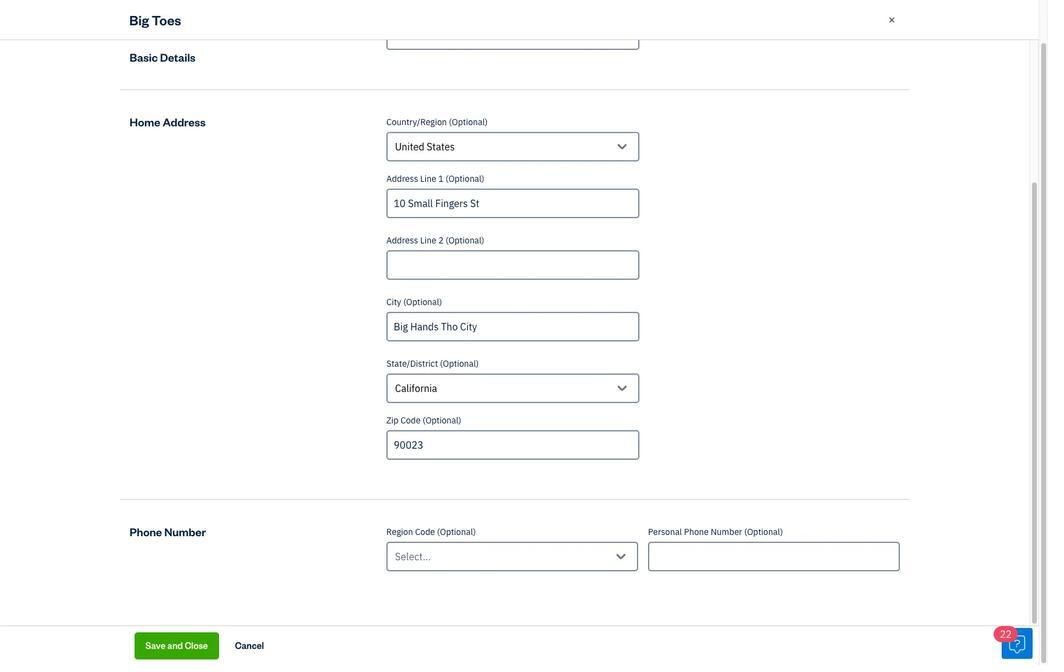 Task type: vqa. For each thing, say whether or not it's contained in the screenshot.
Resource Center badge image on the bottom
yes



Task type: locate. For each thing, give the bounding box(es) containing it.
1 horizontal spatial big
[[232, 15, 261, 42]]

state/district (optional)
[[386, 359, 479, 370]]

members
[[324, 364, 365, 376]]

None text field
[[431, 549, 433, 566]]

(optional)
[[449, 117, 488, 128], [446, 173, 484, 185], [446, 235, 484, 246], [403, 297, 442, 308], [440, 359, 479, 370], [423, 415, 461, 426], [437, 527, 476, 538], [744, 527, 783, 538]]

1 line from the top
[[420, 173, 436, 185]]

1 vertical spatial and
[[167, 640, 183, 652]]

invite inside invite your team members as an admin, employee, contractor or accountant to collaborate and work together on your business.
[[247, 364, 273, 376]]

invite button
[[625, 372, 676, 399]]

address down united
[[386, 173, 418, 185]]

and
[[364, 379, 380, 391], [167, 640, 183, 652]]

code
[[401, 415, 421, 426], [415, 527, 435, 538]]

line left the 1
[[420, 173, 436, 185]]

united
[[395, 141, 424, 153]]

personal phone number (optional)
[[648, 527, 783, 538]]

None field
[[386, 189, 639, 218], [386, 251, 639, 280], [386, 312, 639, 342], [386, 431, 639, 460], [648, 543, 900, 572], [386, 189, 639, 218], [386, 251, 639, 280], [386, 312, 639, 342], [386, 431, 639, 460], [648, 543, 900, 572]]

1 horizontal spatial your
[[460, 379, 480, 391]]

and right save
[[167, 640, 183, 652]]

code right zip
[[401, 415, 421, 426]]

address
[[163, 115, 206, 129], [386, 173, 418, 185], [386, 235, 418, 246]]

home
[[130, 115, 160, 129]]

work
[[383, 379, 405, 391]]

0 horizontal spatial toes
[[152, 11, 181, 28]]

no
[[339, 248, 350, 259], [339, 265, 350, 277]]

line
[[420, 173, 436, 185], [420, 235, 436, 246]]

22 button
[[994, 627, 1033, 660]]

1 horizontal spatial and
[[364, 379, 380, 391]]

invite for invite
[[636, 378, 664, 392]]

your
[[275, 364, 295, 376], [460, 379, 480, 391]]

dashboard image
[[28, 54, 132, 64]]

cancel
[[235, 640, 264, 652]]

save and close button
[[134, 633, 219, 660]]

0 vertical spatial address
[[163, 115, 206, 129]]

1 vertical spatial invite
[[636, 378, 664, 392]]

your up accountant on the left bottom of the page
[[275, 364, 295, 376]]

address for address line 2 (optional)
[[386, 235, 418, 246]]

line for 2
[[420, 235, 436, 246]]

home address
[[130, 115, 206, 129]]

big toes
[[129, 11, 181, 28], [232, 15, 310, 42]]

phone
[[130, 525, 162, 539], [684, 527, 709, 538]]

2
[[438, 235, 444, 246]]

2 vertical spatial address
[[386, 235, 418, 246]]

0 vertical spatial line
[[420, 173, 436, 185]]

1 vertical spatial address
[[386, 173, 418, 185]]

0 horizontal spatial and
[[167, 640, 183, 652]]

1 horizontal spatial invite
[[636, 378, 664, 392]]

and down as
[[364, 379, 380, 391]]

1 no from the top
[[339, 248, 350, 259]]

details
[[160, 50, 195, 64]]

0 vertical spatial code
[[401, 415, 421, 426]]

1 vertical spatial line
[[420, 235, 436, 246]]

your right on
[[460, 379, 480, 391]]

state/district
[[386, 359, 438, 370]]

invite
[[247, 364, 273, 376], [636, 378, 664, 392]]

address right home
[[163, 115, 206, 129]]

code for region
[[415, 527, 435, 538]]

code right region at the bottom of the page
[[415, 527, 435, 538]]

0 vertical spatial your
[[275, 364, 295, 376]]

2 line from the top
[[420, 235, 436, 246]]

business.
[[482, 379, 524, 391]]

line left 2
[[420, 235, 436, 246]]

no left 'address'
[[339, 265, 350, 277]]

city
[[386, 297, 401, 308]]

big.toes@noahlott.com no phone number no address
[[339, 231, 431, 277]]

phone
[[352, 248, 377, 259]]

number
[[164, 525, 206, 539], [711, 527, 742, 538]]

or
[[525, 364, 535, 376]]

employee,
[[427, 364, 474, 376]]

address for address line 1 (optional)
[[386, 173, 418, 185]]

no left "phone"
[[339, 248, 350, 259]]

invite inside button
[[636, 378, 664, 392]]

together
[[407, 379, 445, 391]]

0 horizontal spatial invite
[[247, 364, 273, 376]]

toes
[[152, 11, 181, 28], [265, 15, 310, 42]]

0 vertical spatial and
[[364, 379, 380, 391]]

and inside invite your team members as an admin, employee, contractor or accountant to collaborate and work together on your business.
[[364, 379, 380, 391]]

big
[[129, 11, 149, 28], [232, 15, 261, 42]]

save
[[145, 640, 166, 652]]

close
[[185, 640, 208, 652]]

0 vertical spatial invite
[[247, 364, 273, 376]]

1 vertical spatial code
[[415, 527, 435, 538]]

address line 2 (optional)
[[386, 235, 484, 246]]

contractor
[[476, 364, 523, 376]]

address up number
[[386, 235, 418, 246]]

0 vertical spatial no
[[339, 248, 350, 259]]

1 vertical spatial no
[[339, 265, 350, 277]]



Task type: describe. For each thing, give the bounding box(es) containing it.
0 horizontal spatial big toes
[[129, 11, 181, 28]]

to
[[300, 379, 309, 391]]

phone number
[[130, 525, 206, 539]]

basic
[[130, 50, 158, 64]]

california
[[395, 383, 437, 395]]

personal
[[648, 527, 682, 538]]

0 horizontal spatial phone
[[130, 525, 162, 539]]

line for 1
[[420, 173, 436, 185]]

region
[[386, 527, 413, 538]]

basic details
[[130, 50, 195, 64]]

admin,
[[393, 364, 425, 376]]

resource center badge image
[[1002, 629, 1033, 660]]

select...
[[395, 551, 431, 564]]

zip code (optional)
[[386, 415, 461, 426]]

team
[[297, 364, 321, 376]]

1
[[438, 173, 444, 185]]

an
[[380, 364, 391, 376]]

country/region (optional)
[[386, 117, 488, 128]]

address
[[352, 265, 384, 277]]

cancel button
[[224, 633, 275, 660]]

0 horizontal spatial number
[[164, 525, 206, 539]]

0 horizontal spatial big
[[129, 11, 149, 28]]

code for zip
[[401, 415, 421, 426]]

22
[[1000, 629, 1012, 641]]

1 horizontal spatial toes
[[265, 15, 310, 42]]

main element
[[0, 0, 167, 666]]

states
[[427, 141, 455, 153]]

collaborate
[[312, 379, 362, 391]]

go to help image
[[871, 6, 890, 25]]

on
[[447, 379, 458, 391]]

country/region
[[386, 117, 447, 128]]

invite your team members as an admin, employee, contractor or accountant to collaborate and work together on your business.
[[247, 364, 535, 391]]

city (optional)
[[386, 297, 442, 308]]

save and close
[[145, 640, 208, 652]]

region code (optional)
[[386, 527, 476, 538]]

accountant
[[247, 379, 298, 391]]

number
[[379, 248, 410, 259]]

1 vertical spatial your
[[460, 379, 480, 391]]

big.toes@noahlott.com
[[339, 231, 431, 242]]

1 horizontal spatial big toes
[[232, 15, 310, 42]]

0 horizontal spatial your
[[275, 364, 295, 376]]

zip
[[386, 415, 399, 426]]

and inside button
[[167, 640, 183, 652]]

1 horizontal spatial number
[[711, 527, 742, 538]]

united states
[[395, 141, 455, 153]]

as
[[368, 364, 378, 376]]

invite for invite your team members as an admin, employee, contractor or accountant to collaborate and work together on your business.
[[247, 364, 273, 376]]

address line 1 (optional)
[[386, 173, 484, 185]]

2 no from the top
[[339, 265, 350, 277]]

1 horizontal spatial phone
[[684, 527, 709, 538]]



